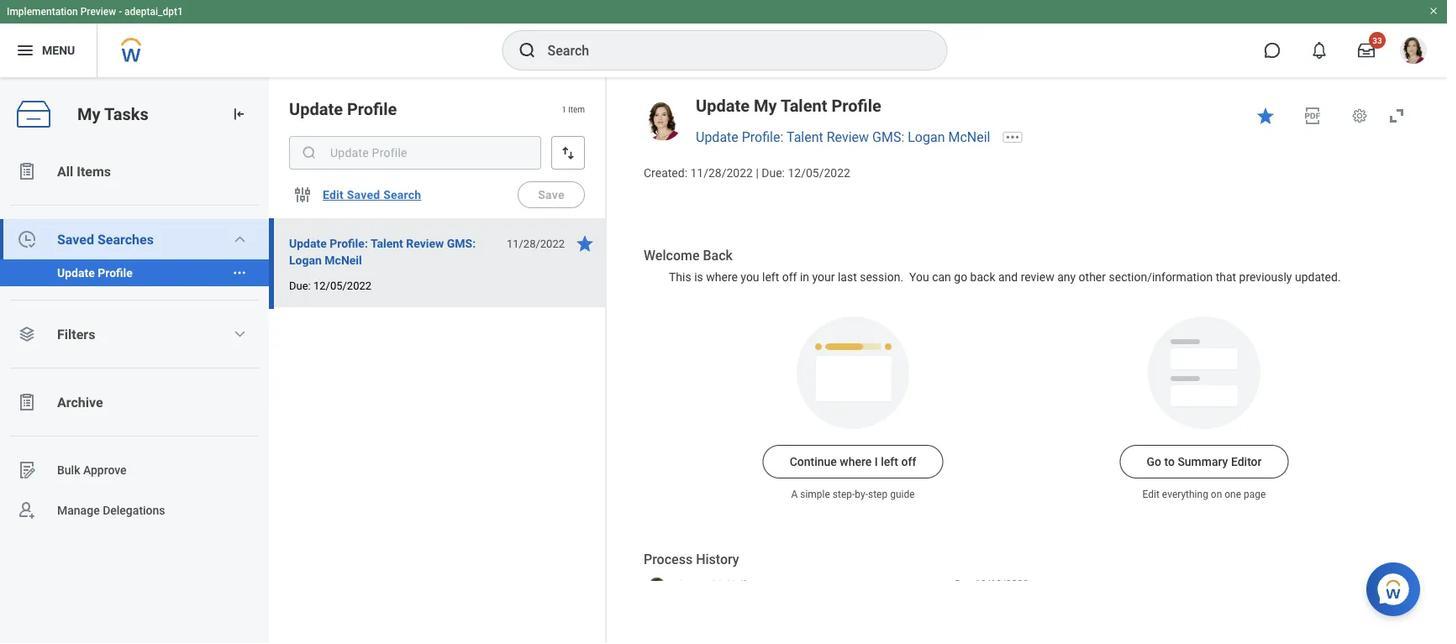 Task type: describe. For each thing, give the bounding box(es) containing it.
employee's photo (logan mcneil) image
[[644, 102, 682, 141]]

manage delegations link
[[0, 491, 269, 531]]

page
[[1244, 489, 1266, 501]]

chevron down image
[[233, 233, 247, 246]]

update my talent profile
[[696, 96, 882, 116]]

0 vertical spatial update profile: talent review gms: logan mcneil
[[696, 129, 990, 145]]

mcneil inside update profile: talent review gms: logan mcneil
[[325, 253, 362, 267]]

can go
[[932, 271, 967, 285]]

preview
[[80, 6, 116, 18]]

archive button
[[0, 382, 269, 423]]

manage
[[57, 504, 100, 518]]

0 vertical spatial mcneil
[[948, 129, 990, 145]]

simple
[[800, 489, 830, 501]]

welcome back this is where you left off in your last session.  you can go back and review any other section/information that previously updated.
[[644, 248, 1341, 285]]

by-
[[855, 489, 868, 501]]

due 12/12/2022
[[955, 579, 1029, 591]]

1 horizontal spatial 12/05/2022
[[788, 166, 850, 180]]

clock check image
[[17, 229, 37, 250]]

on
[[1211, 489, 1222, 501]]

update down search workday 'search box'
[[696, 96, 750, 116]]

delegations
[[103, 504, 165, 518]]

justify image
[[15, 40, 35, 61]]

edit saved search button
[[316, 178, 428, 212]]

last
[[838, 271, 857, 285]]

1 horizontal spatial my
[[754, 96, 777, 116]]

is
[[694, 271, 703, 285]]

save button
[[518, 182, 585, 208]]

1 vertical spatial search image
[[301, 145, 318, 161]]

welcome
[[644, 248, 700, 264]]

my tasks element
[[0, 77, 269, 644]]

inbox large image
[[1358, 42, 1375, 59]]

update profile inside button
[[57, 266, 133, 280]]

continue
[[790, 455, 837, 469]]

menu button
[[0, 24, 97, 77]]

update up created: 11/28/2022 | due: 12/05/2022
[[696, 129, 739, 145]]

1 horizontal spatial 11/28/2022
[[690, 166, 753, 180]]

profile: inside button
[[330, 237, 368, 250]]

0 vertical spatial star image
[[1256, 106, 1276, 126]]

bulk approve link
[[0, 450, 269, 491]]

saved searches button
[[0, 219, 269, 260]]

profile inside item list element
[[347, 99, 397, 119]]

off inside button
[[901, 455, 916, 469]]

step
[[868, 489, 888, 501]]

update profile: talent review gms: logan mcneil inside button
[[289, 237, 476, 267]]

0 vertical spatial gms:
[[872, 129, 905, 145]]

edit saved search
[[323, 188, 421, 202]]

configure image
[[292, 185, 313, 205]]

all
[[57, 163, 73, 179]]

edit for edit saved search
[[323, 188, 344, 202]]

12/12/2022
[[975, 579, 1029, 591]]

view printable version (pdf) image
[[1303, 106, 1323, 126]]

related actions image
[[232, 266, 247, 281]]

list containing all items
[[0, 151, 269, 531]]

menu
[[42, 43, 75, 57]]

to
[[1164, 455, 1175, 469]]

update profile: talent review gms: logan mcneil link
[[696, 129, 990, 145]]

perspective image
[[17, 324, 37, 345]]

left inside button
[[881, 455, 898, 469]]

update profile button
[[0, 260, 225, 287]]

due
[[955, 579, 973, 591]]

go to summary editor button
[[1120, 446, 1289, 479]]

created:
[[644, 166, 688, 180]]

your
[[812, 271, 835, 285]]

gms: inside update profile: talent review gms: logan mcneil button
[[447, 237, 476, 250]]

chevron down image
[[233, 328, 247, 341]]

section/information
[[1109, 271, 1213, 285]]

go
[[1147, 455, 1162, 469]]

go to summary editor
[[1147, 455, 1262, 469]]

any
[[1057, 271, 1076, 285]]

2 horizontal spatial profile
[[832, 96, 882, 116]]

rename image
[[17, 461, 37, 481]]

update profile inside item list element
[[289, 99, 397, 119]]

step-
[[833, 489, 855, 501]]

process history region
[[644, 552, 1029, 644]]

save
[[538, 188, 565, 202]]

-
[[119, 6, 122, 18]]

11/28/2022 inside item list element
[[507, 237, 565, 250]]

logan inside update profile: talent review gms: logan mcneil
[[289, 253, 322, 267]]

12/05/2022 inside item list element
[[313, 279, 372, 292]]

i
[[875, 455, 878, 469]]

1 item
[[562, 104, 585, 114]]

bulk approve
[[57, 464, 127, 477]]

clipboard image for archive
[[17, 393, 37, 413]]

this
[[669, 271, 691, 285]]

updated.
[[1295, 271, 1341, 285]]

continue where i left off
[[790, 455, 916, 469]]

other
[[1079, 271, 1106, 285]]

item
[[568, 104, 585, 114]]

Search Workday  search field
[[548, 32, 912, 69]]

review inside update profile: talent review gms: logan mcneil
[[406, 237, 444, 250]]

none text field inside item list element
[[289, 136, 541, 170]]

tasks
[[104, 104, 148, 124]]



Task type: locate. For each thing, give the bounding box(es) containing it.
1 vertical spatial mcneil
[[325, 253, 362, 267]]

everything
[[1162, 489, 1208, 501]]

1 vertical spatial saved
[[57, 232, 94, 248]]

1 vertical spatial update profile
[[57, 266, 133, 280]]

2 vertical spatial logan
[[679, 579, 709, 591]]

1 vertical spatial 12/05/2022
[[313, 279, 372, 292]]

1 horizontal spatial off
[[901, 455, 916, 469]]

items
[[77, 163, 111, 179]]

my down search workday 'search box'
[[754, 96, 777, 116]]

review down search
[[406, 237, 444, 250]]

saved inside dropdown button
[[57, 232, 94, 248]]

my left tasks
[[77, 104, 100, 124]]

1 vertical spatial profile:
[[330, 237, 368, 250]]

1 horizontal spatial gms:
[[872, 129, 905, 145]]

0 horizontal spatial gms:
[[447, 237, 476, 250]]

close environment banner image
[[1429, 6, 1439, 16]]

adeptai_dpt1
[[124, 6, 183, 18]]

1 horizontal spatial left
[[881, 455, 898, 469]]

None text field
[[289, 136, 541, 170]]

clipboard image left archive
[[17, 393, 37, 413]]

0 horizontal spatial review
[[406, 237, 444, 250]]

left right you
[[762, 271, 779, 285]]

0 vertical spatial where
[[706, 271, 738, 285]]

0 horizontal spatial left
[[762, 271, 779, 285]]

filters
[[57, 327, 95, 342]]

history
[[696, 552, 739, 568]]

one
[[1225, 489, 1241, 501]]

0 vertical spatial search image
[[517, 40, 537, 61]]

2 horizontal spatial logan
[[908, 129, 945, 145]]

notifications large image
[[1311, 42, 1328, 59]]

update down saved searches
[[57, 266, 95, 280]]

1 horizontal spatial star image
[[1256, 106, 1276, 126]]

clipboard image inside archive button
[[17, 393, 37, 413]]

gear image
[[1351, 108, 1368, 124]]

clipboard image inside 'all items' button
[[17, 161, 37, 182]]

update profile: talent review gms: logan mcneil down edit saved search button
[[289, 237, 476, 267]]

off
[[782, 271, 797, 285], [901, 455, 916, 469]]

|
[[756, 166, 759, 180]]

process
[[644, 552, 693, 568]]

2 clipboard image from the top
[[17, 393, 37, 413]]

edit
[[323, 188, 344, 202], [1143, 489, 1160, 501]]

all items
[[57, 163, 111, 179]]

0 horizontal spatial update profile: talent review gms: logan mcneil
[[289, 237, 476, 267]]

left inside welcome back this is where you left off in your last session.  you can go back and review any other section/information that previously updated.
[[762, 271, 779, 285]]

1 horizontal spatial saved
[[347, 188, 380, 202]]

update profile: talent review gms: logan mcneil
[[696, 129, 990, 145], [289, 237, 476, 267]]

approve
[[83, 464, 127, 477]]

1 vertical spatial clipboard image
[[17, 393, 37, 413]]

saved inside button
[[347, 188, 380, 202]]

1 vertical spatial talent
[[787, 129, 823, 145]]

1
[[562, 104, 566, 114]]

star image down save button
[[575, 234, 595, 254]]

due: right related actions image
[[289, 279, 311, 292]]

update up due: 12/05/2022
[[289, 237, 327, 250]]

left
[[762, 271, 779, 285], [881, 455, 898, 469]]

item list element
[[269, 77, 607, 644]]

0 horizontal spatial star image
[[575, 234, 595, 254]]

0 vertical spatial review
[[827, 129, 869, 145]]

and review
[[998, 271, 1055, 285]]

mcneil
[[948, 129, 990, 145], [325, 253, 362, 267], [712, 579, 747, 591]]

0 horizontal spatial update profile
[[57, 266, 133, 280]]

off inside welcome back this is where you left off in your last session.  you can go back and review any other section/information that previously updated.
[[782, 271, 797, 285]]

bulk
[[57, 464, 80, 477]]

back
[[970, 271, 996, 285]]

1 vertical spatial gms:
[[447, 237, 476, 250]]

1 clipboard image from the top
[[17, 161, 37, 182]]

0 horizontal spatial edit
[[323, 188, 344, 202]]

you
[[741, 271, 759, 285]]

review
[[827, 129, 869, 145], [406, 237, 444, 250]]

search
[[383, 188, 421, 202]]

my tasks
[[77, 104, 148, 124]]

star image inside item list element
[[575, 234, 595, 254]]

left right i at the bottom of page
[[881, 455, 898, 469]]

1 vertical spatial left
[[881, 455, 898, 469]]

transformation import image
[[230, 106, 247, 123]]

0 vertical spatial saved
[[347, 188, 380, 202]]

fullscreen image
[[1387, 106, 1407, 126]]

logan inside process history region
[[679, 579, 709, 591]]

0 horizontal spatial search image
[[301, 145, 318, 161]]

manage delegations
[[57, 504, 165, 518]]

profile logan mcneil image
[[1400, 37, 1427, 67]]

0 horizontal spatial due:
[[289, 279, 311, 292]]

update inside update profile: talent review gms: logan mcneil button
[[289, 237, 327, 250]]

1 horizontal spatial logan
[[679, 579, 709, 591]]

0 vertical spatial 12/05/2022
[[788, 166, 850, 180]]

a simple step-by-step guide
[[791, 489, 915, 501]]

gms:
[[872, 129, 905, 145], [447, 237, 476, 250]]

edit down the go
[[1143, 489, 1160, 501]]

in
[[800, 271, 809, 285]]

continue where i left off button
[[763, 446, 943, 479]]

implementation preview -   adeptai_dpt1
[[7, 6, 183, 18]]

2 vertical spatial talent
[[371, 237, 403, 250]]

0 horizontal spatial my
[[77, 104, 100, 124]]

0 vertical spatial logan
[[908, 129, 945, 145]]

star image
[[1256, 106, 1276, 126], [575, 234, 595, 254]]

guide
[[890, 489, 915, 501]]

1 vertical spatial review
[[406, 237, 444, 250]]

saved left search
[[347, 188, 380, 202]]

1 horizontal spatial update profile
[[289, 99, 397, 119]]

0 vertical spatial update profile
[[289, 99, 397, 119]]

implementation
[[7, 6, 78, 18]]

searches
[[97, 232, 154, 248]]

archive
[[57, 395, 103, 411]]

1 vertical spatial edit
[[1143, 489, 1160, 501]]

33
[[1373, 35, 1382, 45]]

0 horizontal spatial profile
[[98, 266, 133, 280]]

1 vertical spatial where
[[840, 455, 872, 469]]

0 vertical spatial left
[[762, 271, 779, 285]]

saved
[[347, 188, 380, 202], [57, 232, 94, 248]]

1 horizontal spatial profile:
[[742, 129, 784, 145]]

where left i at the bottom of page
[[840, 455, 872, 469]]

user plus image
[[17, 501, 37, 521]]

1 horizontal spatial mcneil
[[712, 579, 747, 591]]

profile:
[[742, 129, 784, 145], [330, 237, 368, 250]]

0 horizontal spatial profile:
[[330, 237, 368, 250]]

profile: up |
[[742, 129, 784, 145]]

update right transformation import image on the top left
[[289, 99, 343, 119]]

star image left view printable version (pdf) image
[[1256, 106, 1276, 126]]

back
[[703, 248, 733, 264]]

sort image
[[560, 145, 577, 161]]

1 horizontal spatial edit
[[1143, 489, 1160, 501]]

clipboard image
[[17, 161, 37, 182], [17, 393, 37, 413]]

33 button
[[1348, 32, 1386, 69]]

1 horizontal spatial due:
[[762, 166, 785, 180]]

12/05/2022 down update profile: talent review gms: logan mcneil button
[[313, 279, 372, 292]]

1 horizontal spatial search image
[[517, 40, 537, 61]]

update profile: talent review gms: logan mcneil down update my talent profile
[[696, 129, 990, 145]]

1 vertical spatial 11/28/2022
[[507, 237, 565, 250]]

1 vertical spatial update profile: talent review gms: logan mcneil
[[289, 237, 476, 267]]

where down back on the top of page
[[706, 271, 738, 285]]

update profile
[[289, 99, 397, 119], [57, 266, 133, 280]]

off right i at the bottom of page
[[901, 455, 916, 469]]

a
[[791, 489, 798, 501]]

0 vertical spatial clipboard image
[[17, 161, 37, 182]]

talent
[[781, 96, 827, 116], [787, 129, 823, 145], [371, 237, 403, 250]]

1 horizontal spatial review
[[827, 129, 869, 145]]

where inside welcome back this is where you left off in your last session.  you can go back and review any other section/information that previously updated.
[[706, 271, 738, 285]]

0 horizontal spatial off
[[782, 271, 797, 285]]

2 horizontal spatial mcneil
[[948, 129, 990, 145]]

0 vertical spatial profile:
[[742, 129, 784, 145]]

edit for edit everything on one page
[[1143, 489, 1160, 501]]

1 horizontal spatial update profile: talent review gms: logan mcneil
[[696, 129, 990, 145]]

1 vertical spatial logan
[[289, 253, 322, 267]]

0 vertical spatial talent
[[781, 96, 827, 116]]

clipboard image for all items
[[17, 161, 37, 182]]

session.
[[860, 271, 904, 285]]

editor
[[1231, 455, 1262, 469]]

logan mcneil
[[679, 579, 747, 591]]

where inside the continue where i left off button
[[840, 455, 872, 469]]

process history
[[644, 552, 739, 568]]

talent inside update profile: talent review gms: logan mcneil
[[371, 237, 403, 250]]

1 horizontal spatial where
[[840, 455, 872, 469]]

0 vertical spatial due:
[[762, 166, 785, 180]]

due: inside item list element
[[289, 279, 311, 292]]

profile
[[832, 96, 882, 116], [347, 99, 397, 119], [98, 266, 133, 280]]

update inside update profile button
[[57, 266, 95, 280]]

talent down edit saved search button
[[371, 237, 403, 250]]

due: 12/05/2022
[[289, 279, 372, 292]]

edit inside button
[[323, 188, 344, 202]]

profile inside button
[[98, 266, 133, 280]]

logan
[[908, 129, 945, 145], [289, 253, 322, 267], [679, 579, 709, 591]]

1 vertical spatial due:
[[289, 279, 311, 292]]

where
[[706, 271, 738, 285], [840, 455, 872, 469]]

all items button
[[0, 151, 269, 192]]

summary
[[1178, 455, 1228, 469]]

0 vertical spatial edit
[[323, 188, 344, 202]]

1 horizontal spatial profile
[[347, 99, 397, 119]]

my
[[754, 96, 777, 116], [77, 104, 100, 124]]

off left the in in the right top of the page
[[782, 271, 797, 285]]

0 horizontal spatial logan
[[289, 253, 322, 267]]

0 horizontal spatial where
[[706, 271, 738, 285]]

11/28/2022 down the save
[[507, 237, 565, 250]]

12/05/2022
[[788, 166, 850, 180], [313, 279, 372, 292]]

edit everything on one page
[[1143, 489, 1266, 501]]

talent down update my talent profile
[[787, 129, 823, 145]]

clipboard image left all
[[17, 161, 37, 182]]

update profile: talent review gms: logan mcneil button
[[289, 234, 498, 271]]

list
[[0, 151, 269, 531]]

edit right configure image
[[323, 188, 344, 202]]

filters button
[[0, 314, 269, 355]]

0 vertical spatial 11/28/2022
[[690, 166, 753, 180]]

search image
[[517, 40, 537, 61], [301, 145, 318, 161]]

12/05/2022 down the update profile: talent review gms: logan mcneil link
[[788, 166, 850, 180]]

due: right |
[[762, 166, 785, 180]]

profile: up due: 12/05/2022
[[330, 237, 368, 250]]

talent up the update profile: talent review gms: logan mcneil link
[[781, 96, 827, 116]]

created: 11/28/2022 | due: 12/05/2022
[[644, 166, 850, 180]]

0 vertical spatial off
[[782, 271, 797, 285]]

0 horizontal spatial mcneil
[[325, 253, 362, 267]]

11/28/2022 left |
[[690, 166, 753, 180]]

0 horizontal spatial saved
[[57, 232, 94, 248]]

logan mcneil button
[[679, 578, 747, 593]]

saved right the clock check image
[[57, 232, 94, 248]]

mcneil inside process history region
[[712, 579, 747, 591]]

update
[[696, 96, 750, 116], [289, 99, 343, 119], [696, 129, 739, 145], [289, 237, 327, 250], [57, 266, 95, 280]]

saved searches
[[57, 232, 154, 248]]

0 horizontal spatial 11/28/2022
[[507, 237, 565, 250]]

review down update my talent profile
[[827, 129, 869, 145]]

due:
[[762, 166, 785, 180], [289, 279, 311, 292]]

0 horizontal spatial 12/05/2022
[[313, 279, 372, 292]]

1 vertical spatial off
[[901, 455, 916, 469]]

1 vertical spatial star image
[[575, 234, 595, 254]]

that previously
[[1216, 271, 1292, 285]]

2 vertical spatial mcneil
[[712, 579, 747, 591]]

menu banner
[[0, 0, 1447, 77]]



Task type: vqa. For each thing, say whether or not it's contained in the screenshot.
"Weekly"
no



